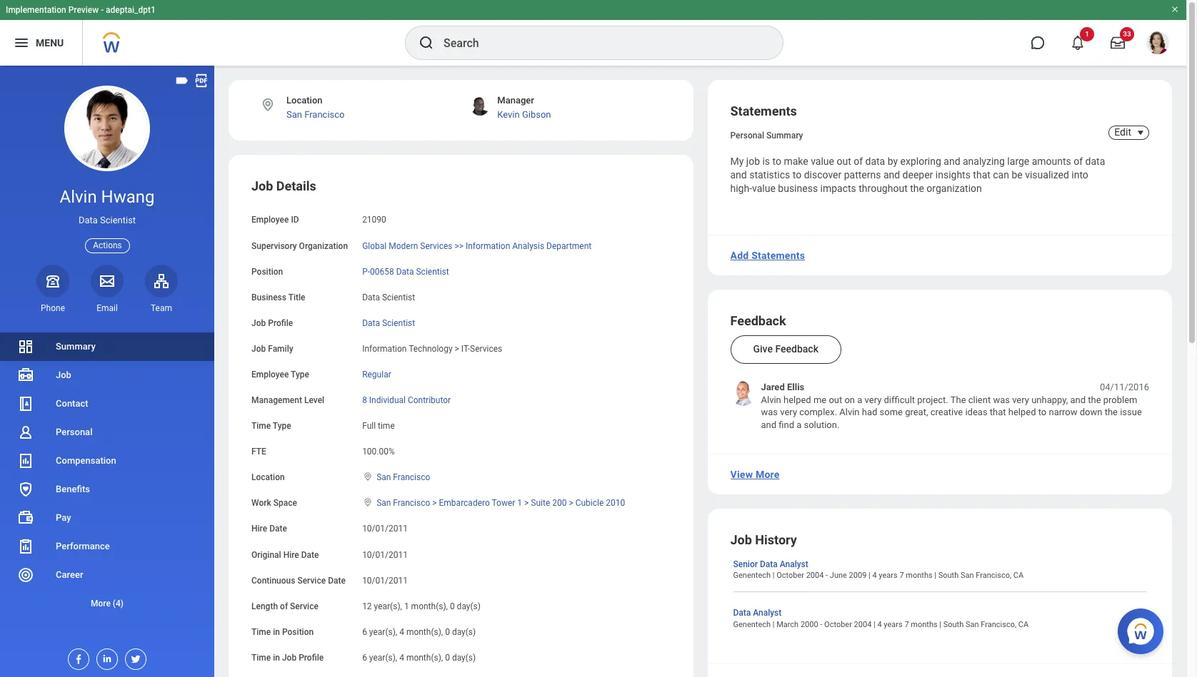 Task type: locate. For each thing, give the bounding box(es) containing it.
0 vertical spatial statements
[[730, 104, 797, 119]]

facebook image
[[69, 650, 84, 666]]

statements right add
[[752, 250, 805, 262]]

4 up time in job profile 'element'
[[399, 628, 404, 638]]

a right find
[[797, 420, 802, 430]]

very up had
[[865, 395, 882, 406]]

0 inside length of service "element"
[[450, 602, 455, 612]]

phone button
[[36, 265, 69, 314]]

3 10/01/2011 from the top
[[362, 576, 408, 586]]

0 vertical spatial type
[[291, 370, 309, 380]]

1 vertical spatial value
[[752, 183, 776, 194]]

1 6 from the top
[[362, 628, 367, 638]]

2 vertical spatial 0
[[445, 653, 450, 663]]

job inside list
[[56, 370, 71, 381]]

list
[[0, 333, 214, 619]]

edit link
[[1115, 126, 1132, 140]]

0 up time in job profile 'element'
[[445, 628, 450, 638]]

1 in from the top
[[273, 628, 280, 638]]

0 horizontal spatial october
[[777, 571, 804, 581]]

year(s), down 'time in position' element
[[369, 653, 397, 663]]

location image up location image
[[362, 472, 374, 482]]

job left family
[[251, 344, 266, 354]]

that inside alvin helped me out on a very difficult project. the client was very unhappy, and the problem was very complex. alvin had some great, creative ideas that helped to narrow down the issue and find a solution.
[[990, 407, 1006, 418]]

type up management level
[[291, 370, 309, 380]]

more right the view
[[756, 469, 780, 481]]

1 vertical spatial that
[[990, 407, 1006, 418]]

amounts
[[1032, 156, 1071, 167]]

technology
[[409, 344, 453, 354]]

data down business title element
[[362, 318, 380, 328]]

0 vertical spatial francisco
[[304, 110, 345, 120]]

1 horizontal spatial data
[[1086, 156, 1105, 167]]

day(s) inside length of service "element"
[[457, 602, 481, 612]]

personal down contact
[[56, 427, 92, 438]]

global modern services >> information analysis department
[[362, 241, 592, 251]]

1 employee from the top
[[251, 215, 289, 225]]

6 inside time in job profile 'element'
[[362, 653, 367, 663]]

the inside my job is to make value out of data by exploring and analyzing large amounts of data and statistics to discover patterns and deeper insights that can be visualized into high-value business impacts throughout the organization
[[910, 183, 924, 194]]

1 vertical spatial out
[[829, 395, 842, 406]]

0 inside 'time in position' element
[[445, 628, 450, 638]]

date for service
[[328, 576, 346, 586]]

was down jared
[[761, 407, 778, 418]]

month(s), up 'time in position' element
[[411, 602, 448, 612]]

2 vertical spatial time
[[251, 653, 271, 663]]

great,
[[905, 407, 928, 418]]

management
[[251, 396, 302, 406]]

in for job
[[273, 653, 280, 663]]

scientist up "data scientist" link
[[382, 293, 415, 303]]

years down the genentech   |   october 2004 - june 2009 | 4 years 7 months | south san francisco, ca
[[884, 620, 903, 630]]

francisco for san francisco > embarcadero tower 1 > suite 200 > cubicle 2010
[[393, 499, 430, 509]]

0 horizontal spatial was
[[761, 407, 778, 418]]

0 horizontal spatial services
[[420, 241, 453, 251]]

2 employee from the top
[[251, 370, 289, 380]]

1 genentech from the top
[[733, 571, 771, 581]]

6
[[362, 628, 367, 638], [362, 653, 367, 663]]

2004 left the june
[[806, 571, 824, 581]]

employee
[[251, 215, 289, 225], [251, 370, 289, 380]]

employee for employee id
[[251, 215, 289, 225]]

1 vertical spatial 0
[[445, 628, 450, 638]]

month(s), down 'time in position' element
[[406, 653, 443, 663]]

id
[[291, 215, 299, 225]]

2 vertical spatial alvin
[[840, 407, 860, 418]]

notifications large image
[[1071, 36, 1085, 50]]

location image inside job details group
[[362, 472, 374, 482]]

was right client
[[993, 395, 1010, 406]]

value up the discover
[[811, 156, 834, 167]]

personal inside navigation pane "region"
[[56, 427, 92, 438]]

0 horizontal spatial a
[[797, 420, 802, 430]]

month(s), inside length of service "element"
[[411, 602, 448, 612]]

scientist down modern
[[416, 267, 449, 277]]

6 year(s), 4 month(s), 0 day(s) up time in job profile 'element'
[[362, 628, 476, 638]]

phone image
[[43, 273, 63, 290]]

- left the june
[[826, 571, 828, 581]]

location image left location san francisco at top left
[[260, 97, 276, 113]]

0
[[450, 602, 455, 612], [445, 628, 450, 638], [445, 653, 450, 663]]

2 vertical spatial month(s),
[[406, 653, 443, 663]]

more inside dropdown button
[[91, 599, 111, 609]]

2004
[[806, 571, 824, 581], [854, 620, 872, 630]]

statements inside button
[[752, 250, 805, 262]]

more left (4)
[[91, 599, 111, 609]]

2 time from the top
[[251, 628, 271, 638]]

tower
[[492, 499, 515, 509]]

value down statistics
[[752, 183, 776, 194]]

years right '2009'
[[879, 571, 898, 581]]

year(s), down the 12
[[369, 628, 397, 638]]

genentech   |   october 2004 - june 2009 | 4 years 7 months | south san francisco, ca
[[733, 571, 1024, 581]]

summary up job link
[[56, 341, 96, 352]]

data scientist link
[[362, 316, 415, 328]]

my
[[730, 156, 744, 167]]

data inside navigation pane "region"
[[78, 215, 98, 226]]

south for data analyst
[[943, 620, 964, 630]]

6 inside 'time in position' element
[[362, 628, 367, 638]]

job details button
[[251, 179, 316, 194]]

analyst inside data analyst link
[[753, 609, 782, 619]]

0 horizontal spatial information
[[362, 344, 407, 354]]

of inside job details group
[[280, 602, 288, 612]]

of up into
[[1074, 156, 1083, 167]]

add statements button
[[725, 242, 811, 270]]

time down the length
[[251, 628, 271, 638]]

feedback right give
[[775, 344, 819, 355]]

day(s) for time in job profile
[[452, 653, 476, 663]]

date down work space
[[269, 525, 287, 535]]

alvin inside navigation pane "region"
[[60, 187, 97, 207]]

2004 down '2009'
[[854, 620, 872, 630]]

0 vertical spatial months
[[906, 571, 933, 581]]

0 vertical spatial personal
[[730, 131, 764, 141]]

alvin for alvin helped me out on a very difficult project. the client was very unhappy, and the problem was very complex. alvin had some great, creative ideas that helped to narrow down the issue and find a solution.
[[761, 395, 781, 406]]

1 vertical spatial date
[[301, 550, 319, 560]]

out inside alvin helped me out on a very difficult project. the client was very unhappy, and the problem was very complex. alvin had some great, creative ideas that helped to narrow down the issue and find a solution.
[[829, 395, 842, 406]]

month(s),
[[411, 602, 448, 612], [406, 628, 443, 638], [406, 653, 443, 663]]

0 up 'time in position' element
[[450, 602, 455, 612]]

0 vertical spatial time
[[251, 422, 271, 432]]

year(s),
[[374, 602, 402, 612], [369, 628, 397, 638], [369, 653, 397, 663]]

search image
[[418, 34, 435, 51]]

location
[[286, 95, 323, 106], [251, 473, 285, 483]]

hire date
[[251, 525, 287, 535]]

month(s), for time in job profile
[[406, 653, 443, 663]]

title
[[288, 293, 305, 303]]

justify image
[[13, 34, 30, 51]]

4
[[873, 571, 877, 581], [878, 620, 882, 630], [399, 628, 404, 638], [399, 653, 404, 663]]

the up down
[[1088, 395, 1101, 406]]

job up senior at the bottom right
[[730, 533, 752, 548]]

october
[[777, 571, 804, 581], [824, 620, 852, 630]]

data down alvin hwang
[[78, 215, 98, 226]]

0 horizontal spatial 7
[[900, 571, 904, 581]]

1 vertical spatial services
[[470, 344, 502, 354]]

gibson
[[522, 110, 551, 120]]

in down length of service
[[273, 628, 280, 638]]

0 inside time in job profile 'element'
[[445, 653, 450, 663]]

feedback up give
[[730, 314, 786, 329]]

phone alvin hwang element
[[36, 303, 69, 314]]

2 genentech from the top
[[733, 620, 771, 630]]

position up business
[[251, 267, 283, 277]]

1 vertical spatial analyst
[[753, 609, 782, 619]]

100.00%
[[362, 447, 395, 457]]

1 up 'time in position' element
[[404, 602, 409, 612]]

1 right tower
[[517, 499, 522, 509]]

2 6 year(s), 4 month(s), 0 day(s) from the top
[[362, 653, 476, 663]]

2 vertical spatial -
[[820, 620, 822, 630]]

job for job
[[56, 370, 71, 381]]

data
[[78, 215, 98, 226], [396, 267, 414, 277], [362, 293, 380, 303], [362, 318, 380, 328], [760, 560, 778, 570], [733, 609, 751, 619]]

1 vertical spatial position
[[282, 628, 314, 638]]

0 vertical spatial that
[[973, 169, 991, 181]]

data analyst link
[[733, 606, 782, 619]]

1 vertical spatial day(s)
[[452, 628, 476, 638]]

october right "2000"
[[824, 620, 852, 630]]

month(s), inside 'time in position' element
[[406, 628, 443, 638]]

alvin
[[60, 187, 97, 207], [761, 395, 781, 406], [840, 407, 860, 418]]

1 horizontal spatial helped
[[1008, 407, 1036, 418]]

to down "unhappy,"
[[1038, 407, 1047, 418]]

0 vertical spatial in
[[273, 628, 280, 638]]

1 vertical spatial francisco,
[[981, 620, 1017, 630]]

employee's photo (jared ellis) image
[[730, 382, 755, 407]]

by
[[888, 156, 898, 167]]

2 horizontal spatial alvin
[[840, 407, 860, 418]]

tag image
[[174, 73, 190, 89]]

0 for time in job profile
[[445, 653, 450, 663]]

job details group
[[251, 178, 670, 665]]

contact
[[56, 399, 88, 409]]

team alvin hwang element
[[145, 303, 178, 314]]

that right ideas
[[990, 407, 1006, 418]]

alvin down jared
[[761, 395, 781, 406]]

months down the genentech   |   october 2004 - june 2009 | 4 years 7 months | south san francisco, ca
[[911, 620, 938, 630]]

more
[[756, 469, 780, 481], [91, 599, 111, 609]]

menu button
[[0, 20, 82, 66]]

june
[[830, 571, 847, 581]]

job for job details
[[251, 179, 273, 194]]

10/01/2011 up original hire date element in the bottom of the page
[[362, 525, 408, 535]]

2 horizontal spatial the
[[1105, 407, 1118, 418]]

benefits image
[[17, 481, 34, 499]]

genentech down senior at the bottom right
[[733, 571, 771, 581]]

0 horizontal spatial profile
[[268, 318, 293, 328]]

very
[[865, 395, 882, 406], [1012, 395, 1029, 406], [780, 407, 797, 418]]

1 vertical spatial 2004
[[854, 620, 872, 630]]

location san francisco
[[286, 95, 345, 120]]

0 vertical spatial 6 year(s), 4 month(s), 0 day(s)
[[362, 628, 476, 638]]

0 horizontal spatial data
[[865, 156, 885, 167]]

career image
[[17, 567, 34, 584]]

1 vertical spatial san francisco link
[[377, 470, 430, 483]]

statements up personal summary element
[[730, 104, 797, 119]]

10/01/2011 up continuous service date element
[[362, 550, 408, 560]]

information right >>
[[466, 241, 510, 251]]

7 for data analyst
[[905, 620, 909, 630]]

out up patterns
[[837, 156, 851, 167]]

position up time in job profile
[[282, 628, 314, 638]]

3 time from the top
[[251, 653, 271, 663]]

data scientist up "data scientist" link
[[362, 293, 415, 303]]

project.
[[917, 395, 948, 406]]

actions
[[93, 240, 122, 250]]

33 button
[[1102, 27, 1134, 59]]

very up find
[[780, 407, 797, 418]]

0 horizontal spatial more
[[91, 599, 111, 609]]

data down senior at the bottom right
[[733, 609, 751, 619]]

the down problem
[[1105, 407, 1118, 418]]

0 vertical spatial services
[[420, 241, 453, 251]]

month(s), up time in job profile 'element'
[[406, 628, 443, 638]]

2 in from the top
[[273, 653, 280, 663]]

years
[[879, 571, 898, 581], [884, 620, 903, 630]]

compensation image
[[17, 453, 34, 470]]

0 vertical spatial francisco,
[[976, 571, 1012, 581]]

services left >>
[[420, 241, 453, 251]]

2 horizontal spatial date
[[328, 576, 346, 586]]

continuous service date element
[[362, 568, 408, 587]]

full time
[[362, 422, 395, 432]]

2 data from the left
[[1086, 156, 1105, 167]]

0 vertical spatial date
[[269, 525, 287, 535]]

1 vertical spatial data scientist
[[362, 293, 415, 303]]

7 down the genentech   |   october 2004 - june 2009 | 4 years 7 months | south san francisco, ca
[[905, 620, 909, 630]]

1
[[1085, 30, 1089, 38], [517, 499, 522, 509], [404, 602, 409, 612]]

genentech
[[733, 571, 771, 581], [733, 620, 771, 630]]

scientist inside navigation pane "region"
[[100, 215, 136, 226]]

data analyst
[[733, 609, 782, 619]]

in for position
[[273, 628, 280, 638]]

scientist down business title element
[[382, 318, 415, 328]]

0 vertical spatial location
[[286, 95, 323, 106]]

6 year(s), 4 month(s), 0 day(s) for time in position
[[362, 628, 476, 638]]

management level
[[251, 396, 324, 406]]

hire right original
[[283, 550, 299, 560]]

0 horizontal spatial location
[[251, 473, 285, 483]]

4 inside time in job profile 'element'
[[399, 653, 404, 663]]

employee type
[[251, 370, 309, 380]]

0 horizontal spatial location image
[[260, 97, 276, 113]]

service down continuous service date
[[290, 602, 318, 612]]

in down time in position
[[273, 653, 280, 663]]

employee down the "job family"
[[251, 370, 289, 380]]

7 for senior data analyst
[[900, 571, 904, 581]]

location inside location san francisco
[[286, 95, 323, 106]]

work space
[[251, 499, 297, 509]]

san
[[286, 110, 302, 120], [377, 473, 391, 483], [377, 499, 391, 509], [961, 571, 974, 581], [966, 620, 979, 630]]

1 horizontal spatial october
[[824, 620, 852, 630]]

helped down ellis
[[784, 395, 811, 406]]

1 time from the top
[[251, 422, 271, 432]]

jared ellis
[[761, 382, 805, 393]]

1 horizontal spatial san francisco link
[[377, 470, 430, 483]]

1 vertical spatial francisco
[[393, 473, 430, 483]]

1 vertical spatial profile
[[299, 653, 324, 663]]

0 vertical spatial information
[[466, 241, 510, 251]]

benefits link
[[0, 476, 214, 504]]

0 down 'time in position' element
[[445, 653, 450, 663]]

that down the analyzing
[[973, 169, 991, 181]]

0 vertical spatial month(s),
[[411, 602, 448, 612]]

0 vertical spatial day(s)
[[457, 602, 481, 612]]

october down "senior data analyst"
[[777, 571, 804, 581]]

years for senior data analyst
[[879, 571, 898, 581]]

10/01/2011 down original hire date element in the bottom of the page
[[362, 576, 408, 586]]

give feedback
[[753, 344, 819, 355]]

2 vertical spatial the
[[1105, 407, 1118, 418]]

day(s) inside time in job profile 'element'
[[452, 653, 476, 663]]

implementation preview -   adeptai_dpt1
[[6, 5, 156, 15]]

1 horizontal spatial -
[[820, 620, 822, 630]]

ca
[[1014, 571, 1024, 581], [1018, 620, 1029, 630]]

0 horizontal spatial 1
[[404, 602, 409, 612]]

year(s), inside time in job profile 'element'
[[369, 653, 397, 663]]

hire down the work at left bottom
[[251, 525, 267, 535]]

job left the "details"
[[251, 179, 273, 194]]

close environment banner image
[[1171, 5, 1179, 14]]

data scientist down business title element
[[362, 318, 415, 328]]

2 10/01/2011 from the top
[[362, 550, 408, 560]]

10/01/2011 for hire date
[[362, 525, 408, 535]]

level
[[304, 396, 324, 406]]

information up regular link
[[362, 344, 407, 354]]

1 vertical spatial months
[[911, 620, 938, 630]]

location inside job details group
[[251, 473, 285, 483]]

of up patterns
[[854, 156, 863, 167]]

1 horizontal spatial alvin
[[761, 395, 781, 406]]

data inside business title element
[[362, 293, 380, 303]]

year(s), for time in job profile
[[369, 653, 397, 663]]

month(s), for length of service
[[411, 602, 448, 612]]

job family element
[[362, 336, 502, 355]]

time in job profile element
[[362, 645, 476, 664]]

francisco for san francisco
[[393, 473, 430, 483]]

0 vertical spatial data scientist
[[78, 215, 136, 226]]

francisco, for data analyst
[[981, 620, 1017, 630]]

solution.
[[804, 420, 840, 430]]

ca for data analyst
[[1018, 620, 1029, 630]]

genentech   |   march 2000 - october 2004 | 4 years 7 months | south san francisco, ca
[[733, 620, 1029, 630]]

1 vertical spatial genentech
[[733, 620, 771, 630]]

1 vertical spatial summary
[[56, 341, 96, 352]]

1 horizontal spatial very
[[865, 395, 882, 406]]

0 vertical spatial genentech
[[733, 571, 771, 581]]

information inside the job family element
[[362, 344, 407, 354]]

year(s), right the 12
[[374, 602, 402, 612]]

0 horizontal spatial to
[[773, 156, 781, 167]]

of right the length
[[280, 602, 288, 612]]

0 vertical spatial 6
[[362, 628, 367, 638]]

data scientist down alvin hwang
[[78, 215, 136, 226]]

type for employee type
[[291, 370, 309, 380]]

1 horizontal spatial 7
[[905, 620, 909, 630]]

date for hire
[[301, 550, 319, 560]]

actions button
[[85, 238, 130, 253]]

south for senior data analyst
[[938, 571, 959, 581]]

0 vertical spatial 2004
[[806, 571, 824, 581]]

time
[[251, 422, 271, 432], [251, 628, 271, 638], [251, 653, 271, 663]]

months
[[906, 571, 933, 581], [911, 620, 938, 630]]

0 horizontal spatial san francisco link
[[286, 110, 345, 120]]

in
[[273, 628, 280, 638], [273, 653, 280, 663]]

services
[[420, 241, 453, 251], [470, 344, 502, 354]]

1 vertical spatial -
[[826, 571, 828, 581]]

0 vertical spatial hire
[[251, 525, 267, 535]]

space
[[273, 499, 297, 509]]

view team image
[[153, 273, 170, 290]]

data scientist inside navigation pane "region"
[[78, 215, 136, 226]]

1 6 year(s), 4 month(s), 0 day(s) from the top
[[362, 628, 476, 638]]

2 6 from the top
[[362, 653, 367, 663]]

1 horizontal spatial hire
[[283, 550, 299, 560]]

a right on
[[857, 395, 862, 406]]

0 vertical spatial value
[[811, 156, 834, 167]]

day(s) inside 'time in position' element
[[452, 628, 476, 638]]

months right '2009'
[[906, 571, 933, 581]]

full time element
[[362, 419, 395, 432]]

job up contact
[[56, 370, 71, 381]]

1 10/01/2011 from the top
[[362, 525, 408, 535]]

employee left id at left
[[251, 215, 289, 225]]

7
[[900, 571, 904, 581], [905, 620, 909, 630]]

day(s) down 12 year(s), 1 month(s), 0 day(s)
[[452, 628, 476, 638]]

team link
[[145, 265, 178, 314]]

data down p-
[[362, 293, 380, 303]]

> left embarcadero
[[432, 499, 437, 509]]

time
[[378, 422, 395, 432]]

profile up family
[[268, 318, 293, 328]]

> left it-
[[455, 344, 459, 354]]

email alvin hwang element
[[91, 303, 124, 314]]

2 vertical spatial date
[[328, 576, 346, 586]]

embarcadero
[[439, 499, 490, 509]]

fte element
[[362, 439, 395, 458]]

1 vertical spatial 6
[[362, 653, 367, 663]]

10/01/2011 for continuous service date
[[362, 576, 408, 586]]

2 horizontal spatial -
[[826, 571, 828, 581]]

profile
[[268, 318, 293, 328], [299, 653, 324, 663]]

10/01/2011
[[362, 525, 408, 535], [362, 550, 408, 560], [362, 576, 408, 586]]

location image
[[260, 97, 276, 113], [362, 472, 374, 482]]

out left on
[[829, 395, 842, 406]]

0 vertical spatial ca
[[1014, 571, 1024, 581]]

type down management
[[273, 422, 291, 432]]

0 horizontal spatial very
[[780, 407, 797, 418]]

0 vertical spatial helped
[[784, 395, 811, 406]]

month(s), inside time in job profile 'element'
[[406, 653, 443, 663]]

1 vertical spatial 10/01/2011
[[362, 550, 408, 560]]

time down time in position
[[251, 653, 271, 663]]

1 vertical spatial location
[[251, 473, 285, 483]]

alvin left hwang on the top left
[[60, 187, 97, 207]]

me
[[814, 395, 827, 406]]

give feedback button
[[730, 336, 842, 365]]

discover
[[804, 169, 842, 181]]

year(s), inside 'time in position' element
[[369, 628, 397, 638]]

time for time type
[[251, 422, 271, 432]]

global modern services >> information analysis department link
[[362, 238, 592, 251]]

2 vertical spatial 1
[[404, 602, 409, 612]]

services inside the job family element
[[470, 344, 502, 354]]

that
[[973, 169, 991, 181], [990, 407, 1006, 418]]

to up business
[[793, 169, 802, 181]]

1 vertical spatial year(s),
[[369, 628, 397, 638]]

year(s), inside length of service "element"
[[374, 602, 402, 612]]

0 horizontal spatial the
[[910, 183, 924, 194]]



Task type: vqa. For each thing, say whether or not it's contained in the screenshot.


Task type: describe. For each thing, give the bounding box(es) containing it.
problem
[[1103, 395, 1138, 406]]

san inside location san francisco
[[286, 110, 302, 120]]

manager
[[497, 95, 534, 106]]

inbox large image
[[1111, 36, 1125, 50]]

1 vertical spatial the
[[1088, 395, 1101, 406]]

insights
[[936, 169, 971, 181]]

0 vertical spatial was
[[993, 395, 1010, 406]]

> right 200
[[569, 499, 573, 509]]

summary inside navigation pane "region"
[[56, 341, 96, 352]]

personal summary element
[[730, 128, 803, 141]]

job for job profile
[[251, 318, 266, 328]]

summary image
[[17, 339, 34, 356]]

data scientist for business title element
[[362, 293, 415, 303]]

job details
[[251, 179, 316, 194]]

- for senior data analyst
[[826, 571, 828, 581]]

exploring
[[900, 156, 941, 167]]

10/01/2011 for original hire date
[[362, 550, 408, 560]]

1 horizontal spatial profile
[[299, 653, 324, 663]]

patterns
[[844, 169, 881, 181]]

employee id element
[[362, 207, 386, 226]]

pay image
[[17, 510, 34, 527]]

1 button
[[1062, 27, 1094, 59]]

contact image
[[17, 396, 34, 413]]

out inside my job is to make value out of data by exploring and analyzing large amounts of data and statistics to discover patterns and deeper insights that can be visualized into high-value business impacts throughout the organization
[[837, 156, 851, 167]]

time for time in position
[[251, 628, 271, 638]]

employee for employee type
[[251, 370, 289, 380]]

1 vertical spatial to
[[793, 169, 802, 181]]

job family
[[251, 344, 293, 354]]

job down time in position
[[282, 653, 297, 663]]

month(s), for time in position
[[406, 628, 443, 638]]

time type
[[251, 422, 291, 432]]

ca for senior data analyst
[[1014, 571, 1024, 581]]

email
[[97, 303, 118, 313]]

menu
[[36, 37, 64, 48]]

21090
[[362, 215, 386, 225]]

organization
[[299, 241, 348, 251]]

1 vertical spatial helped
[[1008, 407, 1036, 418]]

1 horizontal spatial 2004
[[854, 620, 872, 630]]

and left find
[[761, 420, 777, 430]]

6 for time in job profile
[[362, 653, 367, 663]]

had
[[862, 407, 877, 418]]

preview
[[68, 5, 99, 15]]

analyst inside "senior data analyst" link
[[780, 560, 808, 570]]

scientist inside business title element
[[382, 293, 415, 303]]

performance link
[[0, 533, 214, 561]]

0 vertical spatial san francisco link
[[286, 110, 345, 120]]

0 vertical spatial october
[[777, 571, 804, 581]]

year(s), for time in position
[[369, 628, 397, 638]]

add
[[730, 250, 749, 262]]

1 vertical spatial service
[[290, 602, 318, 612]]

scientist inside 'link'
[[416, 267, 449, 277]]

unhappy,
[[1032, 395, 1068, 406]]

implementation
[[6, 5, 66, 15]]

job image
[[17, 367, 34, 384]]

alvin for alvin hwang
[[60, 187, 97, 207]]

0 horizontal spatial hire
[[251, 525, 267, 535]]

1 horizontal spatial of
[[854, 156, 863, 167]]

view more
[[730, 469, 780, 481]]

deeper
[[903, 169, 933, 181]]

fte
[[251, 447, 266, 457]]

12
[[362, 602, 372, 612]]

modern
[[389, 241, 418, 251]]

0 vertical spatial feedback
[[730, 314, 786, 329]]

cubicle
[[575, 499, 604, 509]]

impacts
[[820, 183, 856, 194]]

job for job history
[[730, 533, 752, 548]]

employee id
[[251, 215, 299, 225]]

adeptai_dpt1
[[106, 5, 156, 15]]

team
[[151, 303, 172, 313]]

Search Workday  search field
[[444, 27, 754, 59]]

0 for time in position
[[445, 628, 450, 638]]

alvin hwang
[[60, 187, 155, 207]]

- inside menu banner
[[101, 5, 104, 15]]

history
[[755, 533, 797, 548]]

0 vertical spatial to
[[773, 156, 781, 167]]

1 vertical spatial a
[[797, 420, 802, 430]]

0 horizontal spatial value
[[752, 183, 776, 194]]

1 horizontal spatial 1
[[517, 499, 522, 509]]

francisco, for senior data analyst
[[976, 571, 1012, 581]]

more (4) button
[[0, 590, 214, 619]]

0 vertical spatial service
[[297, 576, 326, 586]]

continuous service date
[[251, 576, 346, 586]]

0 vertical spatial location image
[[260, 97, 276, 113]]

p-
[[362, 267, 370, 277]]

1 inside "button"
[[1085, 30, 1089, 38]]

6 for time in position
[[362, 628, 367, 638]]

pay
[[56, 513, 71, 524]]

personal for personal
[[56, 427, 92, 438]]

and up down
[[1070, 395, 1086, 406]]

0 horizontal spatial 2004
[[806, 571, 824, 581]]

list containing summary
[[0, 333, 214, 619]]

feedback inside button
[[775, 344, 819, 355]]

job for job family
[[251, 344, 266, 354]]

day(s) for time in position
[[452, 628, 476, 638]]

personal link
[[0, 419, 214, 447]]

that inside my job is to make value out of data by exploring and analyzing large amounts of data and statistics to discover patterns and deeper insights that can be visualized into high-value business impacts throughout the organization
[[973, 169, 991, 181]]

linkedin image
[[97, 650, 113, 665]]

months for senior data analyst
[[906, 571, 933, 581]]

email button
[[91, 265, 124, 314]]

compensation link
[[0, 447, 214, 476]]

2 horizontal spatial very
[[1012, 395, 1029, 406]]

p-00658 data scientist link
[[362, 264, 449, 277]]

0 horizontal spatial helped
[[784, 395, 811, 406]]

years for data analyst
[[884, 620, 903, 630]]

and down my
[[730, 169, 747, 181]]

33
[[1123, 30, 1131, 38]]

0 horizontal spatial date
[[269, 525, 287, 535]]

family
[[268, 344, 293, 354]]

difficult
[[884, 395, 915, 406]]

hire date element
[[362, 516, 408, 535]]

menu banner
[[0, 0, 1187, 66]]

length of service element
[[362, 593, 481, 613]]

profile logan mcneil image
[[1147, 31, 1169, 57]]

1 inside length of service "element"
[[404, 602, 409, 612]]

year(s), for length of service
[[374, 602, 402, 612]]

months for data analyst
[[911, 620, 938, 630]]

performance image
[[17, 539, 34, 556]]

global
[[362, 241, 387, 251]]

ideas
[[965, 407, 988, 418]]

8 individual contributor
[[362, 396, 451, 406]]

francisco inside location san francisco
[[304, 110, 345, 120]]

more (4) button
[[0, 596, 214, 613]]

view printable version (pdf) image
[[194, 73, 209, 89]]

to inside alvin helped me out on a very difficult project. the client was very unhappy, and the problem was very complex. alvin had some great, creative ideas that helped to narrow down the issue and find a solution.
[[1038, 407, 1047, 418]]

job link
[[0, 361, 214, 390]]

0 vertical spatial a
[[857, 395, 862, 406]]

0 for length of service
[[450, 602, 455, 612]]

location image
[[362, 498, 374, 508]]

1 vertical spatial october
[[824, 620, 852, 630]]

business title element
[[362, 284, 415, 303]]

2 horizontal spatial of
[[1074, 156, 1083, 167]]

contributor
[[408, 396, 451, 406]]

senior
[[733, 560, 758, 570]]

high-
[[730, 183, 752, 194]]

1 horizontal spatial information
[[466, 241, 510, 251]]

genentech for senior
[[733, 571, 771, 581]]

time for time in job profile
[[251, 653, 271, 663]]

navigation pane region
[[0, 66, 214, 678]]

kevin gibson link
[[497, 110, 551, 120]]

job
[[746, 156, 760, 167]]

narrow
[[1049, 407, 1078, 418]]

work
[[251, 499, 271, 509]]

caret down image
[[1132, 127, 1149, 139]]

statistics
[[749, 169, 790, 181]]

4 inside 'time in position' element
[[399, 628, 404, 638]]

location for location
[[251, 473, 285, 483]]

career link
[[0, 561, 214, 590]]

genentech for data
[[733, 620, 771, 630]]

business
[[251, 293, 286, 303]]

length of service
[[251, 602, 318, 612]]

alvin helped me out on a very difficult project. the client was very unhappy, and the problem was very complex. alvin had some great, creative ideas that helped to narrow down the issue and find a solution.
[[761, 395, 1142, 430]]

personal image
[[17, 424, 34, 441]]

data scientist for "data scientist" link
[[362, 318, 415, 328]]

details
[[276, 179, 316, 194]]

mail image
[[99, 273, 116, 290]]

and down the by
[[884, 169, 900, 181]]

manager kevin gibson
[[497, 95, 551, 120]]

into
[[1072, 169, 1089, 181]]

kevin
[[497, 110, 520, 120]]

twitter image
[[126, 650, 141, 666]]

organization
[[927, 183, 982, 194]]

time in position element
[[362, 619, 476, 638]]

data right senior at the bottom right
[[760, 560, 778, 570]]

pay link
[[0, 504, 214, 533]]

1 data from the left
[[865, 156, 885, 167]]

regular link
[[362, 367, 391, 380]]

personal for personal summary
[[730, 131, 764, 141]]

be
[[1012, 169, 1023, 181]]

1 horizontal spatial summary
[[766, 131, 803, 141]]

- for data analyst
[[820, 620, 822, 630]]

4 right '2009'
[[873, 571, 877, 581]]

location for location san francisco
[[286, 95, 323, 106]]

2009
[[849, 571, 867, 581]]

suite
[[531, 499, 550, 509]]

and up insights
[[944, 156, 960, 167]]

hwang
[[101, 187, 155, 207]]

contact link
[[0, 390, 214, 419]]

find
[[779, 420, 794, 430]]

data inside 'link'
[[396, 267, 414, 277]]

1 horizontal spatial value
[[811, 156, 834, 167]]

12 year(s), 1 month(s), 0 day(s)
[[362, 602, 481, 612]]

jared ellis link
[[761, 382, 805, 394]]

> inside the job family element
[[455, 344, 459, 354]]

type for time type
[[273, 422, 291, 432]]

2010
[[606, 499, 625, 509]]

performance
[[56, 541, 110, 552]]

day(s) for length of service
[[457, 602, 481, 612]]

8
[[362, 396, 367, 406]]

> left the suite
[[524, 499, 529, 509]]

>>
[[455, 241, 464, 251]]

career
[[56, 570, 83, 581]]

1 horizontal spatial more
[[756, 469, 780, 481]]

4 down the genentech   |   october 2004 - june 2009 | 4 years 7 months | south san francisco, ca
[[878, 620, 882, 630]]

6 year(s), 4 month(s), 0 day(s) for time in job profile
[[362, 653, 476, 663]]

0 vertical spatial profile
[[268, 318, 293, 328]]

full
[[362, 422, 376, 432]]

give
[[753, 344, 773, 355]]

more (4)
[[91, 599, 124, 609]]

original hire date element
[[362, 542, 408, 561]]

0 vertical spatial position
[[251, 267, 283, 277]]



